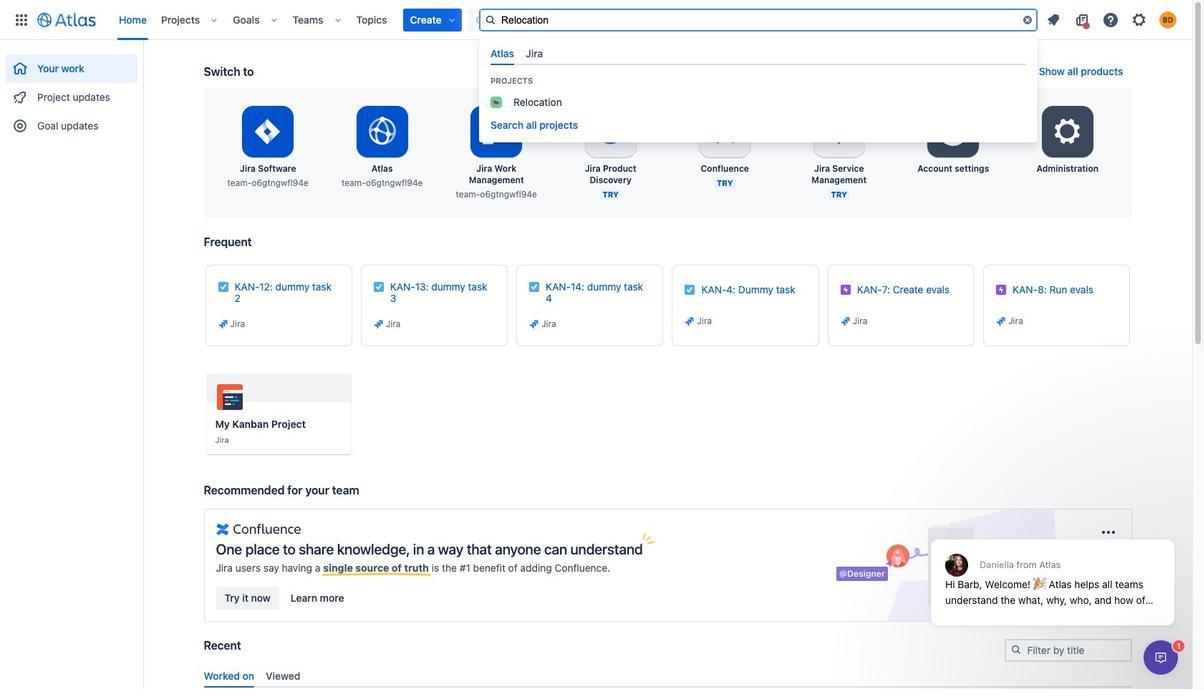 Task type: vqa. For each thing, say whether or not it's contained in the screenshot.
1st Heading
no



Task type: describe. For each thing, give the bounding box(es) containing it.
1 tab from the left
[[485, 41, 520, 65]]

0 vertical spatial tab list
[[485, 41, 1032, 65]]

search image
[[1010, 645, 1022, 656]]

1 vertical spatial dialog
[[1144, 641, 1178, 675]]

2 tab from the left
[[520, 41, 549, 65]]

0 horizontal spatial settings image
[[1051, 115, 1085, 149]]

clear search session image
[[1022, 14, 1034, 25]]



Task type: locate. For each thing, give the bounding box(es) containing it.
help image
[[1102, 11, 1120, 28]]

search image
[[485, 14, 496, 25]]

dialog
[[924, 505, 1182, 637], [1144, 641, 1178, 675]]

banner
[[0, 0, 1193, 142]]

0 vertical spatial settings image
[[1131, 11, 1148, 28]]

group
[[6, 40, 138, 145]]

None search field
[[479, 8, 1038, 31]]

1 vertical spatial tab list
[[198, 664, 1138, 688]]

Search Atlas field
[[479, 8, 1038, 31]]

account image
[[1160, 11, 1177, 28]]

jira image
[[684, 316, 696, 327], [840, 316, 852, 327], [217, 319, 229, 330], [217, 319, 229, 330], [373, 319, 385, 330], [529, 319, 540, 330]]

top element
[[9, 0, 895, 40]]

confluence image
[[216, 521, 301, 539], [216, 521, 301, 539]]

0 vertical spatial dialog
[[924, 505, 1182, 637]]

cross-flow recommendation banner element
[[204, 483, 1132, 640]]

tab list
[[485, 41, 1032, 65], [198, 664, 1138, 688]]

switch to... image
[[13, 11, 30, 28]]

Filter by title field
[[1006, 641, 1131, 661]]

settings image
[[1131, 11, 1148, 28], [1051, 115, 1085, 149]]

notifications image
[[1045, 11, 1062, 28]]

1 vertical spatial settings image
[[1051, 115, 1085, 149]]

jira image
[[684, 316, 696, 327], [840, 316, 852, 327], [996, 316, 1007, 327], [996, 316, 1007, 327], [373, 319, 385, 330], [529, 319, 540, 330]]

settings image
[[936, 115, 971, 149]]

tab
[[485, 41, 520, 65], [520, 41, 549, 65]]

1 horizontal spatial settings image
[[1131, 11, 1148, 28]]



